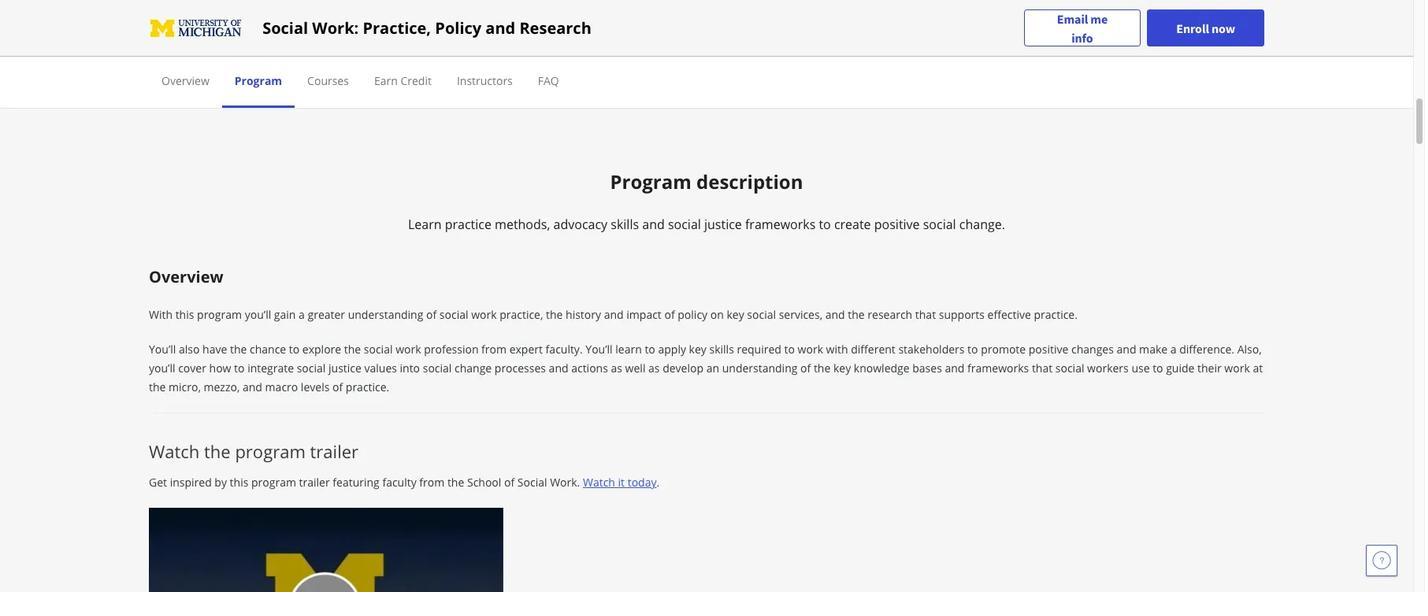 Task type: locate. For each thing, give the bounding box(es) containing it.
from
[[482, 342, 507, 357], [420, 475, 445, 490]]

effective
[[988, 308, 1031, 323]]

and down integrate
[[243, 380, 262, 395]]

as
[[611, 361, 623, 376], [649, 361, 660, 376]]

program for program description
[[610, 169, 692, 195]]

this right with
[[175, 308, 194, 323]]

overview
[[162, 73, 209, 88], [149, 267, 224, 288]]

of up profession
[[426, 308, 437, 323]]

watch up get
[[149, 440, 200, 464]]

0 vertical spatial justice
[[705, 216, 742, 233]]

practice,
[[363, 17, 431, 38]]

2 you'll from the left
[[586, 342, 613, 357]]

positive left changes
[[1029, 342, 1069, 357]]

1 horizontal spatial you'll
[[245, 308, 271, 323]]

positive
[[875, 216, 920, 233], [1029, 342, 1069, 357]]

0 vertical spatial this
[[175, 308, 194, 323]]

enroll
[[1177, 20, 1210, 36]]

1 vertical spatial watch
[[583, 475, 615, 490]]

mezzo,
[[204, 380, 240, 395]]

0 horizontal spatial you'll
[[149, 361, 175, 376]]

frameworks down description on the top of the page
[[745, 216, 816, 233]]

work up into
[[396, 342, 421, 357]]

help center image
[[1373, 552, 1392, 571]]

0 horizontal spatial you'll
[[149, 342, 176, 357]]

and
[[486, 17, 516, 38], [642, 216, 665, 233], [604, 308, 624, 323], [826, 308, 845, 323], [1117, 342, 1137, 357], [549, 361, 569, 376], [945, 361, 965, 376], [243, 380, 262, 395]]

0 vertical spatial key
[[727, 308, 744, 323]]

0 horizontal spatial from
[[420, 475, 445, 490]]

that up 'stakeholders'
[[916, 308, 936, 323]]

you'll up actions
[[586, 342, 613, 357]]

program left 'courses'
[[235, 73, 282, 88]]

key up develop
[[689, 342, 707, 357]]

positive right the create
[[875, 216, 920, 233]]

program down macro
[[235, 440, 306, 464]]

to
[[819, 216, 831, 233], [289, 342, 300, 357], [645, 342, 656, 357], [785, 342, 795, 357], [968, 342, 978, 357], [234, 361, 245, 376], [1153, 361, 1164, 376]]

services,
[[779, 308, 823, 323]]

1 horizontal spatial positive
[[1029, 342, 1069, 357]]

knowledge
[[854, 361, 910, 376]]

1 horizontal spatial that
[[1032, 361, 1053, 376]]

macro
[[265, 380, 298, 395]]

you'll
[[149, 342, 176, 357], [586, 342, 613, 357]]

enroll now button
[[1148, 9, 1265, 46]]

the up 'by'
[[204, 440, 231, 464]]

school
[[467, 475, 501, 490]]

istock 1171197270 image
[[731, 0, 1241, 57]]

use
[[1132, 361, 1150, 376]]

skills up an
[[710, 342, 734, 357]]

2 horizontal spatial key
[[834, 361, 851, 376]]

research
[[868, 308, 913, 323]]

0 vertical spatial social
[[263, 17, 308, 38]]

practice. down values
[[346, 380, 390, 395]]

supports
[[939, 308, 985, 323]]

work
[[471, 308, 497, 323], [396, 342, 421, 357], [798, 342, 824, 357], [1225, 361, 1250, 376]]

overview down university of michigan image
[[162, 73, 209, 88]]

0 horizontal spatial that
[[916, 308, 936, 323]]

1 horizontal spatial this
[[230, 475, 249, 490]]

1 as from the left
[[611, 361, 623, 376]]

understanding down required
[[722, 361, 798, 376]]

skills right advocacy at the top of page
[[611, 216, 639, 233]]

by
[[215, 475, 227, 490]]

0 horizontal spatial a
[[299, 308, 305, 323]]

program
[[235, 73, 282, 88], [610, 169, 692, 195]]

this
[[175, 308, 194, 323], [230, 475, 249, 490]]

1 vertical spatial that
[[1032, 361, 1053, 376]]

with this program you'll gain a greater understanding of social work practice, the history and impact of policy on key social services, and the research that supports effective practice.
[[149, 308, 1078, 323]]

the down 'with'
[[814, 361, 831, 376]]

also,
[[1238, 342, 1262, 357]]

and down faculty.
[[549, 361, 569, 376]]

create
[[835, 216, 871, 233]]

program link
[[235, 73, 282, 88]]

0 vertical spatial you'll
[[245, 308, 271, 323]]

key down 'with'
[[834, 361, 851, 376]]

courses link
[[307, 73, 349, 88]]

a
[[299, 308, 305, 323], [1171, 342, 1177, 357]]

1 vertical spatial from
[[420, 475, 445, 490]]

skills
[[611, 216, 639, 233], [710, 342, 734, 357]]

1 horizontal spatial you'll
[[586, 342, 613, 357]]

the left micro,
[[149, 380, 166, 395]]

1 horizontal spatial watch
[[583, 475, 615, 490]]

1 vertical spatial a
[[1171, 342, 1177, 357]]

0 vertical spatial that
[[916, 308, 936, 323]]

1 horizontal spatial key
[[727, 308, 744, 323]]

0 horizontal spatial key
[[689, 342, 707, 357]]

certificate menu element
[[149, 57, 1265, 108]]

frameworks
[[745, 216, 816, 233], [968, 361, 1029, 376]]

social up required
[[747, 308, 776, 323]]

2 vertical spatial program
[[251, 475, 296, 490]]

practice. right effective at the right
[[1034, 308, 1078, 323]]

0 horizontal spatial understanding
[[348, 308, 424, 323]]

0 vertical spatial program
[[197, 308, 242, 323]]

email
[[1057, 11, 1088, 26]]

justice down program description
[[705, 216, 742, 233]]

instructors
[[457, 73, 513, 88]]

today
[[628, 475, 657, 490]]

0 horizontal spatial practice.
[[346, 380, 390, 395]]

social left work:
[[263, 17, 308, 38]]

1 horizontal spatial as
[[649, 361, 660, 376]]

impact
[[627, 308, 662, 323]]

1 vertical spatial program
[[610, 169, 692, 195]]

processes
[[495, 361, 546, 376]]

earn credit link
[[374, 73, 432, 88]]

you'll also have the chance to explore the social work profession from expert faculty. you'll learn to apply key skills required to work with different stakeholders to promote positive changes and make a difference. also, you'll cover how to integrate social justice values into social change processes and actions as well as develop an understanding of the key knowledge bases and frameworks that social workers use to guide their work at the micro, mezzo, and macro levels of practice.
[[149, 342, 1263, 395]]

social left work.
[[518, 475, 547, 490]]

overview up with
[[149, 267, 224, 288]]

with
[[826, 342, 848, 357]]

bases
[[913, 361, 942, 376]]

skills inside you'll also have the chance to explore the social work profession from expert faculty. you'll learn to apply key skills required to work with different stakeholders to promote positive changes and make a difference. also, you'll cover how to integrate social justice values into social change processes and actions as well as develop an understanding of the key knowledge bases and frameworks that social workers use to guide their work at the micro, mezzo, and macro levels of practice.
[[710, 342, 734, 357]]

0 vertical spatial program
[[235, 73, 282, 88]]

learn
[[616, 342, 642, 357]]

social up values
[[364, 342, 393, 357]]

integrate
[[248, 361, 294, 376]]

you'll
[[245, 308, 271, 323], [149, 361, 175, 376]]

faculty
[[383, 475, 417, 490]]

1 vertical spatial justice
[[329, 361, 362, 376]]

1 horizontal spatial skills
[[710, 342, 734, 357]]

0 horizontal spatial watch
[[149, 440, 200, 464]]

work:
[[312, 17, 359, 38]]

1 horizontal spatial understanding
[[722, 361, 798, 376]]

watch left it
[[583, 475, 615, 490]]

understanding inside you'll also have the chance to explore the social work profession from expert faculty. you'll learn to apply key skills required to work with different stakeholders to promote positive changes and make a difference. also, you'll cover how to integrate social justice values into social change processes and actions as well as develop an understanding of the key knowledge bases and frameworks that social workers use to guide their work at the micro, mezzo, and macro levels of practice.
[[722, 361, 798, 376]]

1 horizontal spatial a
[[1171, 342, 1177, 357]]

to left the create
[[819, 216, 831, 233]]

trailer
[[310, 440, 359, 464], [299, 475, 330, 490]]

0 horizontal spatial this
[[175, 308, 194, 323]]

chance
[[250, 342, 286, 357]]

program up learn practice methods, advocacy skills and social justice frameworks to create positive social change.
[[610, 169, 692, 195]]

you'll left gain
[[245, 308, 271, 323]]

0 horizontal spatial justice
[[329, 361, 362, 376]]

university of michigan image
[[149, 15, 244, 41]]

on
[[711, 308, 724, 323]]

1 vertical spatial you'll
[[149, 361, 175, 376]]

0 vertical spatial skills
[[611, 216, 639, 233]]

1 vertical spatial skills
[[710, 342, 734, 357]]

a right gain
[[299, 308, 305, 323]]

understanding
[[348, 308, 424, 323], [722, 361, 798, 376]]

1 vertical spatial social
[[518, 475, 547, 490]]

0 vertical spatial practice.
[[1034, 308, 1078, 323]]

0 vertical spatial positive
[[875, 216, 920, 233]]

2 vertical spatial key
[[834, 361, 851, 376]]

program
[[197, 308, 242, 323], [235, 440, 306, 464], [251, 475, 296, 490]]

explore
[[302, 342, 341, 357]]

justice inside you'll also have the chance to explore the social work profession from expert faculty. you'll learn to apply key skills required to work with different stakeholders to promote positive changes and make a difference. also, you'll cover how to integrate social justice values into social change processes and actions as well as develop an understanding of the key knowledge bases and frameworks that social workers use to guide their work at the micro, mezzo, and macro levels of practice.
[[329, 361, 362, 376]]

program inside certificate menu element
[[235, 73, 282, 88]]

their
[[1198, 361, 1222, 376]]

that
[[916, 308, 936, 323], [1032, 361, 1053, 376]]

workers
[[1088, 361, 1129, 376]]

1 horizontal spatial frameworks
[[968, 361, 1029, 376]]

as right well
[[649, 361, 660, 376]]

email me info button
[[1024, 9, 1141, 47]]

0 vertical spatial understanding
[[348, 308, 424, 323]]

cover
[[178, 361, 206, 376]]

0 vertical spatial frameworks
[[745, 216, 816, 233]]

1 vertical spatial trailer
[[299, 475, 330, 490]]

info
[[1072, 30, 1094, 45]]

advocacy
[[554, 216, 608, 233]]

watch
[[149, 440, 200, 464], [583, 475, 615, 490]]

justice
[[705, 216, 742, 233], [329, 361, 362, 376]]

history
[[566, 308, 601, 323]]

1 vertical spatial understanding
[[722, 361, 798, 376]]

practice.
[[1034, 308, 1078, 323], [346, 380, 390, 395]]

justice down explore
[[329, 361, 362, 376]]

me
[[1091, 11, 1108, 26]]

0 horizontal spatial program
[[235, 73, 282, 88]]

1 horizontal spatial from
[[482, 342, 507, 357]]

to right chance
[[289, 342, 300, 357]]

learn
[[408, 216, 442, 233]]

1 vertical spatial this
[[230, 475, 249, 490]]

trailer left featuring
[[299, 475, 330, 490]]

program up have
[[197, 308, 242, 323]]

work.
[[550, 475, 580, 490]]

well
[[625, 361, 646, 376]]

1 horizontal spatial program
[[610, 169, 692, 195]]

overview inside certificate menu element
[[162, 73, 209, 88]]

1 horizontal spatial social
[[518, 475, 547, 490]]

and right the services,
[[826, 308, 845, 323]]

frameworks down promote
[[968, 361, 1029, 376]]

description
[[697, 169, 803, 195]]

0 horizontal spatial as
[[611, 361, 623, 376]]

a up 'guide'
[[1171, 342, 1177, 357]]

program down the watch the program trailer
[[251, 475, 296, 490]]

1 vertical spatial positive
[[1029, 342, 1069, 357]]

earn credit
[[374, 73, 432, 88]]

2 as from the left
[[649, 361, 660, 376]]

work left 'with'
[[798, 342, 824, 357]]

0 vertical spatial overview
[[162, 73, 209, 88]]

from up change
[[482, 342, 507, 357]]

frameworks inside you'll also have the chance to explore the social work profession from expert faculty. you'll learn to apply key skills required to work with different stakeholders to promote positive changes and make a difference. also, you'll cover how to integrate social justice values into social change processes and actions as well as develop an understanding of the key knowledge bases and frameworks that social workers use to guide their work at the micro, mezzo, and macro levels of practice.
[[968, 361, 1029, 376]]

understanding up values
[[348, 308, 424, 323]]

trailer up featuring
[[310, 440, 359, 464]]

the left research
[[848, 308, 865, 323]]

key
[[727, 308, 744, 323], [689, 342, 707, 357], [834, 361, 851, 376]]

you'll left also
[[149, 342, 176, 357]]

you'll up micro,
[[149, 361, 175, 376]]

as left well
[[611, 361, 623, 376]]

key right on
[[727, 308, 744, 323]]

make
[[1140, 342, 1168, 357]]

that left workers
[[1032, 361, 1053, 376]]

1 vertical spatial frameworks
[[968, 361, 1029, 376]]

get inspired by this program trailer featuring faculty from the school of social work. watch it today .
[[149, 475, 660, 490]]

this right 'by'
[[230, 475, 249, 490]]

to right required
[[785, 342, 795, 357]]

from right the faculty
[[420, 475, 445, 490]]

0 vertical spatial from
[[482, 342, 507, 357]]

to right how
[[234, 361, 245, 376]]

1 vertical spatial practice.
[[346, 380, 390, 395]]

gain
[[274, 308, 296, 323]]

social work: practice, policy and research
[[263, 17, 592, 38]]

1 horizontal spatial justice
[[705, 216, 742, 233]]

1 vertical spatial program
[[235, 440, 306, 464]]



Task type: vqa. For each thing, say whether or not it's contained in the screenshot.
About
no



Task type: describe. For each thing, give the bounding box(es) containing it.
at
[[1253, 361, 1263, 376]]

micro,
[[169, 380, 201, 395]]

work left the practice,
[[471, 308, 497, 323]]

instructors link
[[457, 73, 513, 88]]

earn
[[374, 73, 398, 88]]

1 vertical spatial overview
[[149, 267, 224, 288]]

now
[[1212, 20, 1236, 36]]

social up levels
[[297, 361, 326, 376]]

change
[[455, 361, 492, 376]]

1 horizontal spatial practice.
[[1034, 308, 1078, 323]]

required
[[737, 342, 782, 357]]

into
[[400, 361, 420, 376]]

a inside you'll also have the chance to explore the social work profession from expert faculty. you'll learn to apply key skills required to work with different stakeholders to promote positive changes and make a difference. also, you'll cover how to integrate social justice values into social change processes and actions as well as develop an understanding of the key knowledge bases and frameworks that social workers use to guide their work at the micro, mezzo, and macro levels of practice.
[[1171, 342, 1177, 357]]

it
[[618, 475, 625, 490]]

and right policy
[[486, 17, 516, 38]]

also
[[179, 342, 200, 357]]

featuring
[[333, 475, 380, 490]]

an
[[707, 361, 720, 376]]

0 vertical spatial a
[[299, 308, 305, 323]]

expert
[[510, 342, 543, 357]]

program for this
[[197, 308, 242, 323]]

of down the services,
[[801, 361, 811, 376]]

courses
[[307, 73, 349, 88]]

social down profession
[[423, 361, 452, 376]]

program description
[[610, 169, 803, 195]]

promote
[[981, 342, 1026, 357]]

the left history
[[546, 308, 563, 323]]

and up use at bottom right
[[1117, 342, 1137, 357]]

0 horizontal spatial frameworks
[[745, 216, 816, 233]]

research
[[520, 17, 592, 38]]

apply
[[658, 342, 686, 357]]

to left promote
[[968, 342, 978, 357]]

levels
[[301, 380, 330, 395]]

different
[[851, 342, 896, 357]]

develop
[[663, 361, 704, 376]]

email me info
[[1057, 11, 1108, 45]]

stakeholders
[[899, 342, 965, 357]]

and left impact
[[604, 308, 624, 323]]

positive inside you'll also have the chance to explore the social work profession from expert faculty. you'll learn to apply key skills required to work with different stakeholders to promote positive changes and make a difference. also, you'll cover how to integrate social justice values into social change processes and actions as well as develop an understanding of the key knowledge bases and frameworks that social workers use to guide their work at the micro, mezzo, and macro levels of practice.
[[1029, 342, 1069, 357]]

policy
[[678, 308, 708, 323]]

change.
[[960, 216, 1006, 233]]

watch the program trailer
[[149, 440, 359, 464]]

methods,
[[495, 216, 550, 233]]

watch it today link
[[583, 475, 657, 490]]

0 vertical spatial watch
[[149, 440, 200, 464]]

faq link
[[538, 73, 559, 88]]

faculty.
[[546, 342, 583, 357]]

from inside you'll also have the chance to explore the social work profession from expert faculty. you'll learn to apply key skills required to work with different stakeholders to promote positive changes and make a difference. also, you'll cover how to integrate social justice values into social change processes and actions as well as develop an understanding of the key knowledge bases and frameworks that social workers use to guide their work at the micro, mezzo, and macro levels of practice.
[[482, 342, 507, 357]]

of left policy
[[665, 308, 675, 323]]

the left school
[[448, 475, 464, 490]]

values
[[364, 361, 397, 376]]

enroll now
[[1177, 20, 1236, 36]]

practice. inside you'll also have the chance to explore the social work profession from expert faculty. you'll learn to apply key skills required to work with different stakeholders to promote positive changes and make a difference. also, you'll cover how to integrate social justice values into social change processes and actions as well as develop an understanding of the key knowledge bases and frameworks that social workers use to guide their work at the micro, mezzo, and macro levels of practice.
[[346, 380, 390, 395]]

social down program description
[[668, 216, 701, 233]]

of right school
[[504, 475, 515, 490]]

social up profession
[[440, 308, 469, 323]]

how
[[209, 361, 231, 376]]

changes
[[1072, 342, 1114, 357]]

you'll inside you'll also have the chance to explore the social work profession from expert faculty. you'll learn to apply key skills required to work with different stakeholders to promote positive changes and make a difference. also, you'll cover how to integrate social justice values into social change processes and actions as well as develop an understanding of the key knowledge bases and frameworks that social workers use to guide their work at the micro, mezzo, and macro levels of practice.
[[149, 361, 175, 376]]

overview link
[[162, 73, 209, 88]]

.
[[657, 475, 660, 490]]

actions
[[572, 361, 608, 376]]

and down program description
[[642, 216, 665, 233]]

0 vertical spatial trailer
[[310, 440, 359, 464]]

program for program link
[[235, 73, 282, 88]]

inspired
[[170, 475, 212, 490]]

social left change.
[[923, 216, 956, 233]]

0 horizontal spatial positive
[[875, 216, 920, 233]]

to right learn
[[645, 342, 656, 357]]

with
[[149, 308, 173, 323]]

work left at
[[1225, 361, 1250, 376]]

1 vertical spatial key
[[689, 342, 707, 357]]

social down changes
[[1056, 361, 1085, 376]]

program for the
[[235, 440, 306, 464]]

that inside you'll also have the chance to explore the social work profession from expert faculty. you'll learn to apply key skills required to work with different stakeholders to promote positive changes and make a difference. also, you'll cover how to integrate social justice values into social change processes and actions as well as develop an understanding of the key knowledge bases and frameworks that social workers use to guide their work at the micro, mezzo, and macro levels of practice.
[[1032, 361, 1053, 376]]

profession
[[424, 342, 479, 357]]

0 horizontal spatial social
[[263, 17, 308, 38]]

learn practice methods, advocacy skills and social justice frameworks to create positive social change.
[[408, 216, 1006, 233]]

to right use at bottom right
[[1153, 361, 1164, 376]]

practice,
[[500, 308, 543, 323]]

0 horizontal spatial skills
[[611, 216, 639, 233]]

credit
[[401, 73, 432, 88]]

get
[[149, 475, 167, 490]]

greater
[[308, 308, 345, 323]]

umich social work trailer image
[[149, 509, 504, 593]]

difference.
[[1180, 342, 1235, 357]]

of right levels
[[333, 380, 343, 395]]

the right explore
[[344, 342, 361, 357]]

1 you'll from the left
[[149, 342, 176, 357]]

policy
[[435, 17, 482, 38]]

and right bases
[[945, 361, 965, 376]]

practice
[[445, 216, 492, 233]]

the right have
[[230, 342, 247, 357]]

have
[[203, 342, 227, 357]]

faq
[[538, 73, 559, 88]]



